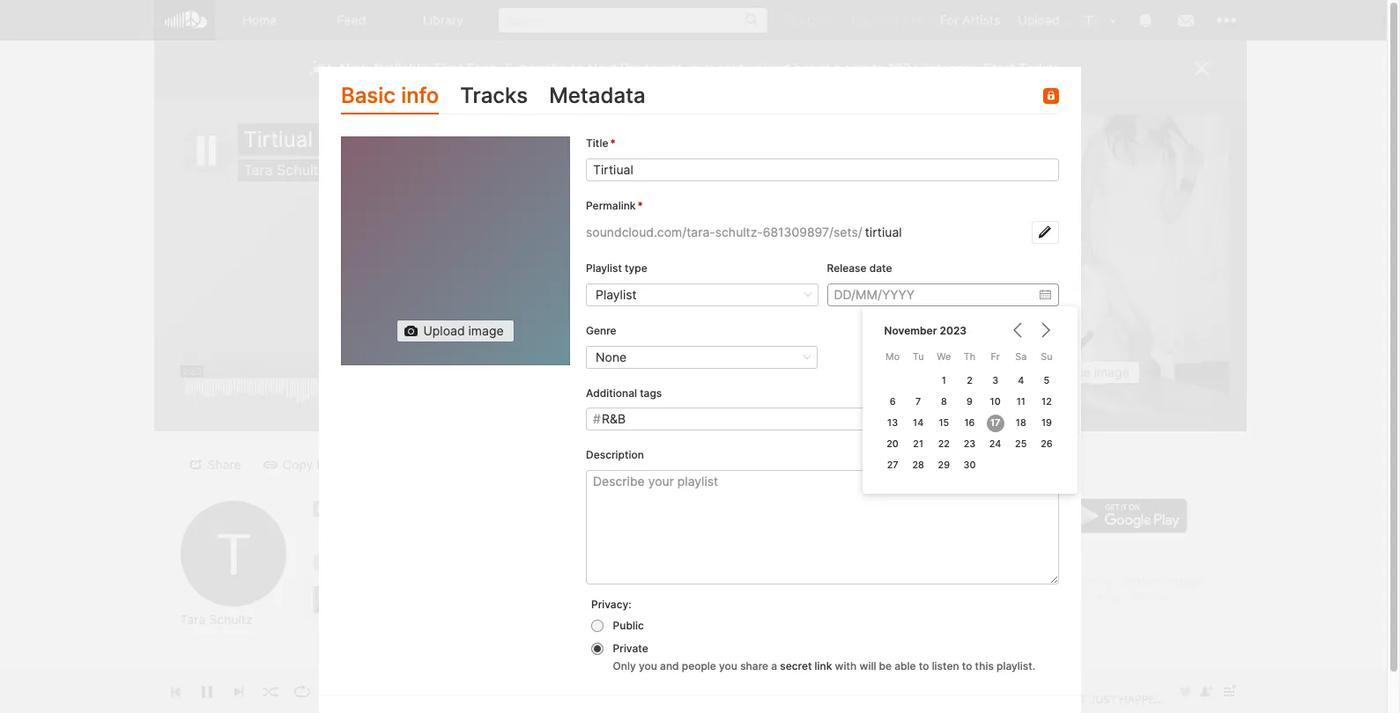 Task type: vqa. For each thing, say whether or not it's contained in the screenshot.
Kid
yes



Task type: describe. For each thing, give the bounding box(es) containing it.
library
[[423, 12, 464, 27]]

5 link
[[1038, 373, 1056, 390]]

17 link
[[987, 415, 1004, 432]]

legal
[[956, 575, 983, 589]]

be
[[879, 660, 892, 673]]

feed
[[337, 12, 366, 27]]

27
[[887, 460, 898, 471]]

9 link
[[961, 394, 979, 411]]

11 link
[[1012, 394, 1030, 411]]

su
[[1041, 352, 1053, 363]]

15 link
[[935, 415, 953, 432]]

playlist type
[[586, 262, 647, 275]]

16
[[964, 417, 975, 429]]

listeners.
[[923, 60, 980, 77]]

go mobile
[[956, 463, 1014, 478]]

additional
[[586, 386, 637, 400]]

a
[[771, 660, 777, 673]]

for artists
[[940, 12, 1000, 27]]

upload link
[[1009, 0, 1068, 40]]

policy
[[1081, 575, 1111, 589]]

prev image
[[1008, 320, 1029, 341]]

to right able
[[919, 660, 929, 673]]

copy link
[[283, 457, 340, 472]]

28
[[912, 460, 924, 471]]

try for try next pro
[[850, 12, 869, 27]]

image for upload image
[[468, 324, 504, 339]]

th
[[964, 352, 976, 363]]

0 horizontal spatial schultz
[[209, 612, 252, 627]]

by
[[834, 60, 849, 77]]

share
[[740, 660, 768, 673]]

secret link link
[[780, 660, 832, 673]]

3
[[992, 375, 998, 387]]

replace
[[1044, 365, 1091, 380]]

upload image
[[423, 324, 504, 339]]

16 link
[[961, 415, 979, 432]]

genre
[[586, 324, 616, 337]]

0 vertical spatial tara schultz link
[[244, 161, 326, 179]]

8 link
[[935, 394, 953, 411]]

Search search field
[[498, 8, 767, 33]]

description
[[586, 449, 644, 462]]

11
[[1017, 396, 1026, 408]]

29 link
[[935, 457, 953, 475]]

4
[[1018, 375, 1024, 387]]

playlist for playlist type
[[586, 262, 622, 275]]

cookie for policy
[[1043, 575, 1078, 589]]

get
[[661, 60, 682, 77]]

your
[[686, 60, 713, 77]]

0 horizontal spatial tara
[[180, 612, 206, 627]]

27 link
[[884, 457, 901, 475]]

cookie for manager
[[1122, 575, 1157, 589]]

Title text field
[[586, 159, 1059, 182]]

upload for upload
[[1018, 12, 1060, 27]]

try go+
[[785, 12, 832, 27]]

13 link
[[884, 415, 901, 432]]

upload
[[748, 60, 790, 77]]

tirtiual
[[244, 127, 313, 152]]

go+
[[807, 12, 832, 27]]

1 vertical spatial pro
[[620, 60, 641, 77]]

18 link
[[1012, 415, 1030, 432]]

cookie manager link
[[1122, 575, 1205, 589]]

image for replace image
[[1094, 365, 1130, 380]]

soundcloud.com/tara-
[[586, 225, 715, 240]]

Release date text field
[[827, 284, 1059, 306]]

tara schultz
[[180, 612, 252, 627]]

to left this
[[962, 660, 972, 673]]

-
[[562, 592, 568, 607]]

Permalink text field
[[862, 221, 1032, 244]]

upload image button
[[397, 320, 514, 343]]

4 link
[[1012, 373, 1030, 390]]

link
[[815, 660, 832, 673]]

basic info
[[341, 83, 439, 108]]

the
[[474, 592, 496, 607]]

0 horizontal spatial the kid laroi - what just happened element
[[312, 587, 339, 613]]

title
[[586, 137, 608, 150]]

try for try go+
[[785, 12, 804, 27]]

playlist for playlist
[[596, 287, 637, 302]]

6 link
[[884, 394, 901, 411]]

20 link
[[884, 436, 901, 454]]

next image
[[1034, 320, 1055, 341]]

manager
[[1160, 575, 1205, 589]]

2023
[[940, 324, 967, 337]]

21
[[913, 439, 924, 450]]

private
[[613, 642, 648, 656]]

upload for upload image
[[423, 324, 465, 339]]

type
[[625, 262, 647, 275]]

to up the metadata
[[571, 60, 584, 77]]

playlist
[[616, 457, 657, 472]]

able
[[895, 660, 916, 673]]

21 link
[[910, 436, 927, 454]]

25
[[1015, 439, 1027, 450]]

charts
[[1131, 590, 1165, 603]]

schultz inside tirtiual tara schultz
[[277, 161, 326, 179]]

library link
[[398, 0, 489, 41]]

artist
[[1002, 590, 1030, 603]]

1 vertical spatial next
[[587, 60, 617, 77]]

8
[[941, 396, 947, 408]]

delete playlist button
[[549, 453, 668, 476]]

15
[[939, 417, 949, 429]]

subscribe
[[505, 60, 567, 77]]

resources
[[1033, 590, 1086, 603]]

kid
[[500, 592, 519, 607]]



Task type: locate. For each thing, give the bounding box(es) containing it.
0 vertical spatial pro
[[903, 12, 923, 27]]

0 horizontal spatial cookie
[[1043, 575, 1078, 589]]

fr
[[991, 352, 1000, 363]]

next inside "link"
[[872, 12, 900, 27]]

none
[[596, 349, 627, 364]]

25 link
[[1012, 436, 1030, 454]]

playlist inside popup button
[[596, 287, 637, 302]]

schultz
[[277, 161, 326, 179], [209, 612, 252, 627]]

to right up
[[872, 60, 885, 77]]

sa
[[1015, 352, 1027, 363]]

0 vertical spatial playlist
[[586, 262, 622, 275]]

1 cookie from the left
[[1043, 575, 1078, 589]]

tracks link
[[460, 79, 528, 115]]

next up the metadata
[[587, 60, 617, 77]]

2 try from the left
[[850, 12, 869, 27]]

0 vertical spatial upload
[[1018, 12, 1060, 27]]

0 horizontal spatial you
[[639, 660, 657, 673]]

19 link
[[1038, 415, 1056, 432]]

pro left get
[[620, 60, 641, 77]]

privacy
[[994, 575, 1031, 589]]

1 vertical spatial image
[[1094, 365, 1130, 380]]

10
[[990, 396, 1001, 408]]

this
[[975, 660, 994, 673]]

pro left for
[[903, 12, 923, 27]]

1 horizontal spatial cookie
[[1122, 575, 1157, 589]]

1 horizontal spatial try
[[850, 12, 869, 27]]

1 horizontal spatial image
[[1094, 365, 1130, 380]]

1 horizontal spatial tara schultz's avatar element
[[1077, 9, 1100, 32]]

1 horizontal spatial tara
[[244, 161, 273, 179]]

public
[[613, 619, 644, 633]]

tirtiual element
[[341, 137, 570, 366]]

1 horizontal spatial the kid laroi - what just happened element
[[929, 115, 1229, 414]]

mobile
[[976, 463, 1014, 478]]

next up 100+
[[872, 12, 900, 27]]

release date
[[827, 262, 892, 275]]

1 horizontal spatial next
[[872, 12, 900, 27]]

0 horizontal spatial pro
[[620, 60, 641, 77]]

info
[[401, 83, 439, 108]]

1 horizontal spatial schultz
[[277, 161, 326, 179]]

metadata link
[[549, 79, 646, 115]]

100+
[[888, 60, 920, 77]]

0 horizontal spatial tara schultz's avatar element
[[180, 501, 286, 607]]

1 vertical spatial playlist
[[596, 287, 637, 302]]

tags
[[640, 386, 662, 400]]

image inside replace image button
[[1094, 365, 1130, 380]]

just
[[611, 592, 643, 607]]

the kid laroi - what just happened
[[474, 592, 712, 607]]

try right go+
[[850, 12, 869, 27]]

22
[[938, 439, 950, 450]]

22 link
[[935, 436, 953, 454]]

tara schultz's avatar element up tara schultz
[[180, 501, 286, 607]]

artist resources link
[[1002, 590, 1086, 603]]

0 vertical spatial schultz
[[277, 161, 326, 179]]

tara schultz's avatar element
[[1077, 9, 1100, 32], [180, 501, 286, 607]]

1 vertical spatial the kid laroi - what just happened element
[[312, 587, 339, 613]]

None search field
[[489, 0, 776, 40]]

blog
[[1097, 590, 1120, 603]]

cookie up resources
[[1043, 575, 1078, 589]]

0 vertical spatial next
[[872, 12, 900, 27]]

tara inside tirtiual tara schultz
[[244, 161, 273, 179]]

the kid laroi - what just happened element
[[929, 115, 1229, 414], [312, 587, 339, 613]]

try inside "link"
[[850, 12, 869, 27]]

soundcloud.com/tara-schultz-681309897/sets/
[[586, 225, 862, 240]]

1 vertical spatial upload
[[423, 324, 465, 339]]

try next pro link
[[841, 0, 931, 40]]

0 vertical spatial tara schultz's avatar element
[[1077, 9, 1100, 32]]

13
[[887, 417, 898, 429]]

date
[[869, 262, 892, 275]]

people
[[682, 660, 716, 673]]

what
[[571, 592, 607, 607]]

image inside 'upload image' 'button'
[[468, 324, 504, 339]]

1 vertical spatial schultz
[[209, 612, 252, 627]]

upload inside 'button'
[[423, 324, 465, 339]]

fans.
[[467, 60, 501, 77]]

cookie up charts link
[[1122, 575, 1157, 589]]

0 vertical spatial the kid laroi - what just happened element
[[929, 115, 1229, 414]]

legal link
[[956, 575, 983, 589]]

tara schultz's avatar element right upload 'link'
[[1077, 9, 1100, 32]]

10 link
[[987, 394, 1004, 411]]

1 horizontal spatial pro
[[903, 12, 923, 27]]

1 vertical spatial tara schultz's avatar element
[[180, 501, 286, 607]]

0 horizontal spatial image
[[468, 324, 504, 339]]

listen
[[932, 660, 959, 673]]

cookie inside cookie manager artist resources
[[1122, 575, 1157, 589]]

delete playlist
[[575, 457, 657, 472]]

2 cookie from the left
[[1122, 575, 1157, 589]]

pro inside "link"
[[903, 12, 923, 27]]

1 horizontal spatial upload
[[1018, 12, 1060, 27]]

1 vertical spatial tara schultz link
[[180, 612, 252, 628]]

7
[[916, 396, 921, 408]]

0 horizontal spatial next
[[587, 60, 617, 77]]

share button
[[181, 453, 252, 476]]

metadata
[[549, 83, 646, 108]]

home
[[243, 12, 277, 27]]

try next pro
[[850, 12, 923, 27]]

try left go+
[[785, 12, 804, 27]]

you left and
[[639, 660, 657, 673]]

you left 'share' on the bottom
[[719, 660, 737, 673]]

1 horizontal spatial you
[[719, 660, 737, 673]]

tracks
[[460, 83, 528, 108]]

2
[[967, 375, 973, 387]]

today
[[1019, 60, 1057, 77]]

0 vertical spatial image
[[468, 324, 504, 339]]

november 2023
[[884, 324, 967, 337]]

18
[[1016, 417, 1026, 429]]

tirtiual tara schultz
[[244, 127, 326, 179]]

delete
[[575, 457, 613, 472]]

next
[[717, 60, 744, 77]]

november
[[884, 324, 937, 337]]

we
[[937, 352, 951, 363]]

start
[[984, 60, 1015, 77]]

playlist
[[586, 262, 622, 275], [596, 287, 637, 302]]

0 horizontal spatial try
[[785, 12, 804, 27]]

upload
[[1018, 12, 1060, 27], [423, 324, 465, 339]]

available:
[[372, 60, 432, 77]]

1 you from the left
[[639, 660, 657, 673]]

basic
[[341, 83, 395, 108]]

0 vertical spatial tara
[[244, 161, 273, 179]]

to left get
[[645, 60, 658, 77]]

9
[[967, 396, 973, 408]]

12 link
[[1038, 394, 1056, 411]]

charts link
[[1131, 590, 1165, 603]]

2 you from the left
[[719, 660, 737, 673]]

playlist left type at the left top of the page
[[586, 262, 622, 275]]

1 link
[[935, 373, 953, 390]]

Description text field
[[586, 471, 1059, 585]]

r&b
[[602, 412, 626, 427]]

heard
[[794, 60, 830, 77]]

laroi
[[522, 592, 559, 607]]

now available: first fans. subscribe to next pro to get your next upload heard by up to 100+ listeners. start today
[[340, 60, 1057, 77]]

17
[[990, 417, 1000, 429]]

1 try from the left
[[785, 12, 804, 27]]

only
[[613, 660, 636, 673]]

0 horizontal spatial upload
[[423, 324, 465, 339]]

additional tags
[[586, 386, 662, 400]]

for
[[940, 12, 959, 27]]

happened
[[646, 592, 712, 607]]

14 link
[[910, 415, 927, 432]]

24 link
[[987, 436, 1004, 454]]

privacy link
[[994, 575, 1031, 589]]

20
[[887, 439, 899, 450]]

playlist down playlist type
[[596, 287, 637, 302]]

upload inside 'link'
[[1018, 12, 1060, 27]]

for artists link
[[931, 0, 1009, 40]]

1 vertical spatial tara
[[180, 612, 206, 627]]

cookie policy link
[[1043, 575, 1111, 589]]

29
[[938, 460, 950, 471]]

share
[[208, 457, 241, 472]]

24
[[989, 439, 1001, 450]]



